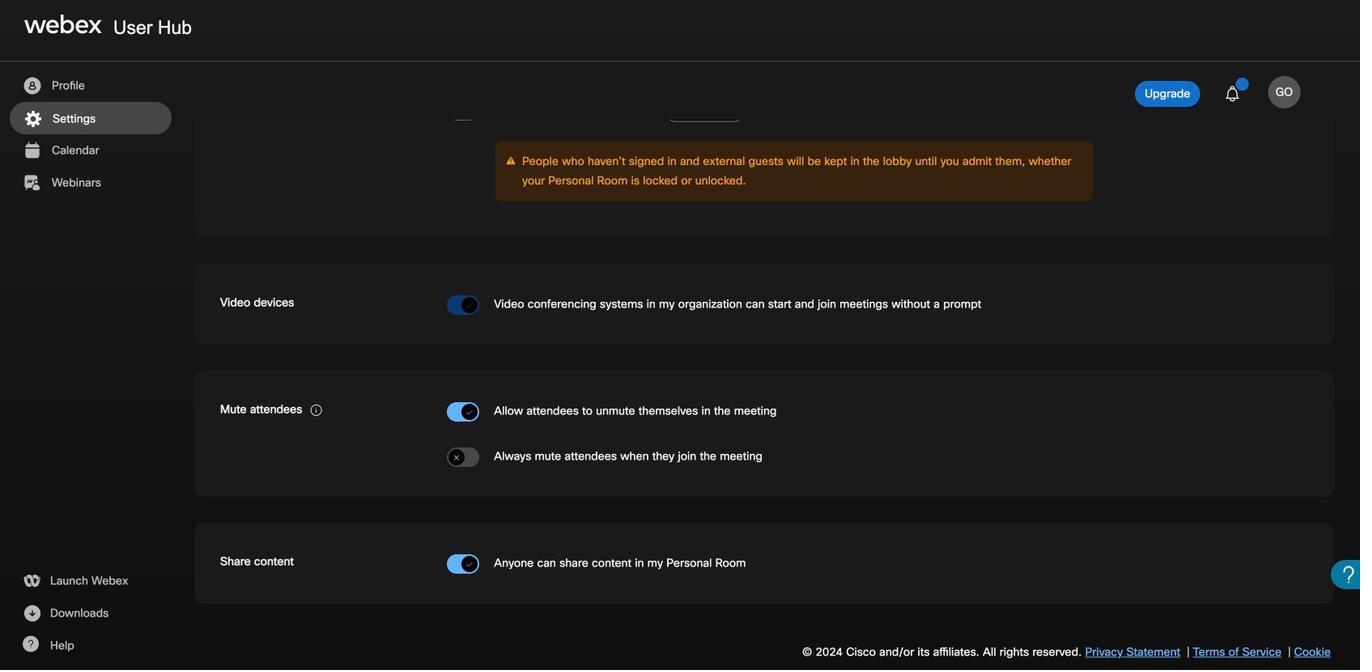 Task type: locate. For each thing, give the bounding box(es) containing it.
mds cancel_bold image
[[453, 453, 461, 463]]

2 vertical spatial mds check_bold image
[[466, 560, 474, 570]]

mds webinar_filled image
[[22, 173, 42, 193]]

automatically lock my meeting 5 minutes after the meeting starts. image
[[447, 101, 479, 120]]

1 vertical spatial mds check_bold image
[[466, 407, 474, 418]]

3 mds check_bold image from the top
[[466, 560, 474, 570]]

ng help active image
[[22, 637, 39, 653]]

0 vertical spatial mds check_bold image
[[466, 300, 474, 311]]

mds content download_filled image
[[22, 604, 42, 624]]

mds check_bold image
[[466, 300, 474, 311], [466, 407, 474, 418], [466, 560, 474, 570]]



Task type: vqa. For each thing, say whether or not it's contained in the screenshot.
Group
no



Task type: describe. For each thing, give the bounding box(es) containing it.
settings element
[[0, 0, 1361, 671]]

2 mds check_bold image from the top
[[466, 407, 474, 418]]

cisco webex image
[[24, 15, 102, 34]]

mds webex helix filled image
[[22, 572, 42, 591]]

mds people circle_filled image
[[22, 76, 42, 96]]

mds settings_filled image
[[23, 109, 43, 129]]

mds meetings_filled image
[[22, 141, 42, 160]]

1 mds check_bold image from the top
[[466, 300, 474, 311]]



